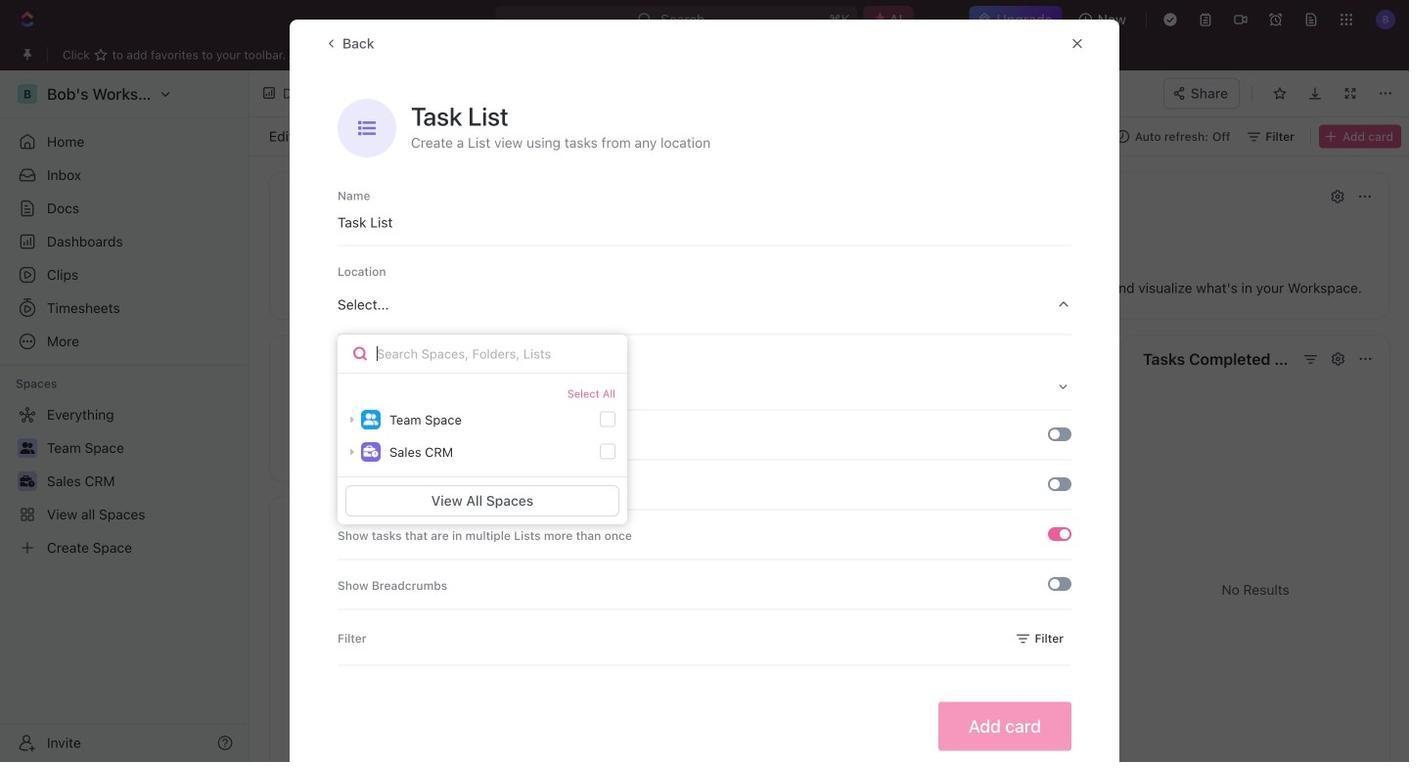 Task type: vqa. For each thing, say whether or not it's contained in the screenshot.
Use existing field
no



Task type: locate. For each thing, give the bounding box(es) containing it.
business time image
[[364, 446, 378, 458]]

tree
[[8, 399, 241, 564]]

Search Spaces, Folders, Lists text field
[[338, 335, 627, 374]]

user group image
[[364, 414, 378, 425]]

None text field
[[386, 81, 695, 105]]



Task type: describe. For each thing, give the bounding box(es) containing it.
sidebar navigation
[[0, 70, 250, 763]]

Card name text field
[[338, 205, 1072, 240]]

tree inside sidebar navigation
[[8, 399, 241, 564]]



